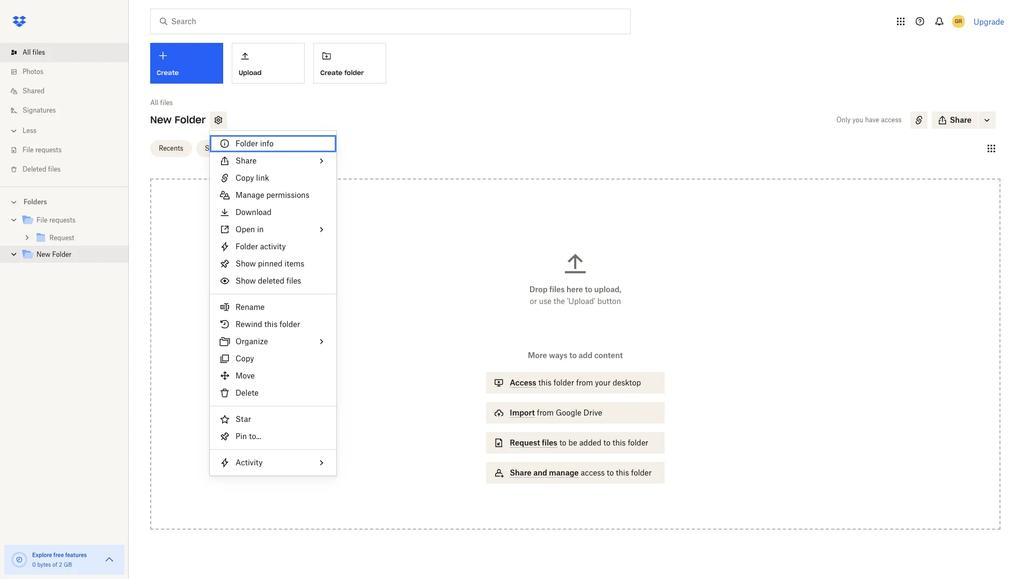 Task type: describe. For each thing, give the bounding box(es) containing it.
list containing all files
[[0, 36, 129, 187]]

folder inside rewind this folder menu item
[[280, 320, 300, 329]]

this right added
[[613, 439, 626, 448]]

copy for copy
[[236, 354, 254, 363]]

1 vertical spatial file
[[36, 216, 48, 224]]

ways
[[549, 351, 568, 360]]

here
[[567, 285, 583, 294]]

0 vertical spatial requests
[[35, 146, 62, 154]]

open in
[[236, 225, 264, 234]]

upgrade
[[974, 17, 1005, 26]]

explore free features 0 bytes of 2 gb
[[32, 552, 87, 568]]

share inside menu item
[[236, 156, 257, 165]]

files inside list item
[[33, 48, 45, 56]]

less
[[23, 127, 37, 135]]

delete
[[236, 389, 259, 398]]

deleted files
[[23, 165, 61, 173]]

access for manage
[[581, 469, 605, 478]]

shared
[[23, 87, 45, 95]]

show pinned items
[[236, 259, 305, 268]]

upgrade link
[[974, 17, 1005, 26]]

folders button
[[0, 194, 129, 210]]

1 vertical spatial requests
[[49, 216, 76, 224]]

rename
[[236, 303, 265, 312]]

copy link menu item
[[210, 170, 337, 187]]

content
[[595, 351, 623, 360]]

quota usage element
[[11, 552, 28, 569]]

manage
[[236, 191, 264, 200]]

copy link
[[236, 173, 269, 182]]

use
[[539, 297, 552, 306]]

share inside more ways to add content element
[[510, 469, 532, 478]]

all files list item
[[0, 43, 129, 62]]

explore
[[32, 552, 52, 559]]

activity menu item
[[210, 455, 337, 472]]

all inside list item
[[23, 48, 31, 56]]

signatures
[[23, 106, 56, 114]]

to...
[[249, 432, 262, 441]]

share and manage access to this folder
[[510, 469, 652, 478]]

1 vertical spatial all files
[[150, 99, 173, 107]]

activity
[[236, 458, 263, 468]]

all files inside list item
[[23, 48, 45, 56]]

2
[[59, 562, 62, 568]]

the
[[554, 297, 565, 306]]

permissions
[[266, 191, 310, 200]]

share button
[[932, 112, 978, 129]]

star menu item
[[210, 411, 337, 428]]

1 horizontal spatial new
[[150, 114, 172, 126]]

manage
[[549, 469, 579, 478]]

1 horizontal spatial from
[[576, 378, 593, 388]]

share menu item
[[210, 152, 337, 170]]

folders
[[24, 198, 47, 206]]

to left add
[[570, 351, 577, 360]]

info
[[260, 139, 274, 148]]

in
[[257, 225, 264, 234]]

new folder link
[[21, 248, 120, 262]]

move
[[236, 371, 255, 381]]

request files to be added to this folder
[[510, 439, 649, 448]]

create folder button
[[313, 43, 386, 84]]

files inside more ways to add content element
[[542, 439, 558, 448]]

copy for copy link
[[236, 173, 254, 182]]

show for show pinned items
[[236, 259, 256, 268]]

rename menu item
[[210, 299, 337, 316]]

pin to...
[[236, 432, 262, 441]]

access for have
[[881, 116, 902, 124]]

show pinned items menu item
[[210, 255, 337, 273]]

shared link
[[9, 82, 129, 101]]

1 vertical spatial all files link
[[150, 98, 173, 108]]

1 vertical spatial file requests link
[[21, 214, 120, 228]]

features
[[65, 552, 87, 559]]

create
[[320, 69, 343, 77]]

access
[[510, 378, 537, 388]]

show deleted files menu item
[[210, 273, 337, 290]]

files up 'recents'
[[160, 99, 173, 107]]

0 vertical spatial new folder
[[150, 114, 206, 126]]

pinned
[[258, 259, 283, 268]]

dropbox image
[[9, 11, 30, 32]]

move menu item
[[210, 368, 337, 385]]

organize
[[236, 337, 268, 346]]

to down request files to be added to this folder
[[607, 469, 614, 478]]

rewind
[[236, 320, 262, 329]]

pin
[[236, 432, 247, 441]]

copy menu item
[[210, 350, 337, 368]]

gb
[[64, 562, 72, 568]]

1 vertical spatial new
[[36, 251, 50, 259]]

folder settings image
[[212, 114, 225, 127]]

recents
[[159, 144, 183, 152]]

show for show deleted files
[[236, 276, 256, 286]]

of
[[52, 562, 57, 568]]

group containing file requests
[[0, 210, 129, 272]]

drop files here to upload, or use the 'upload' button
[[530, 285, 622, 306]]

folder activity menu item
[[210, 238, 337, 255]]

signatures link
[[9, 101, 129, 120]]

photos link
[[9, 62, 129, 82]]

0 horizontal spatial new folder
[[36, 251, 71, 259]]

to right added
[[604, 439, 611, 448]]

folder info
[[236, 139, 274, 148]]

folder inside menu item
[[236, 139, 258, 148]]

starred button
[[196, 140, 237, 157]]

you
[[853, 116, 864, 124]]

download menu item
[[210, 204, 337, 221]]



Task type: vqa. For each thing, say whether or not it's contained in the screenshot.
connected
no



Task type: locate. For each thing, give the bounding box(es) containing it.
this inside menu item
[[264, 320, 278, 329]]

import from google drive
[[510, 408, 602, 418]]

file down the less
[[23, 146, 34, 154]]

0
[[32, 562, 36, 568]]

copy
[[236, 173, 254, 182], [236, 354, 254, 363]]

1 vertical spatial show
[[236, 276, 256, 286]]

files up photos
[[33, 48, 45, 56]]

folder activity
[[236, 242, 286, 251]]

import
[[510, 408, 535, 418]]

0 vertical spatial file requests link
[[9, 141, 129, 160]]

all files link
[[9, 43, 129, 62], [150, 98, 173, 108]]

or
[[530, 297, 537, 306]]

copy inside copy menu item
[[236, 354, 254, 363]]

list
[[0, 36, 129, 187]]

folder left info
[[236, 139, 258, 148]]

organize menu item
[[210, 333, 337, 350]]

1 copy from the top
[[236, 173, 254, 182]]

files inside menu item
[[287, 276, 301, 286]]

google
[[556, 408, 582, 418]]

file requests
[[23, 146, 62, 154], [36, 216, 76, 224]]

to right here at the right of page
[[585, 285, 593, 294]]

access right have
[[881, 116, 902, 124]]

file requests link
[[9, 141, 129, 160], [21, 214, 120, 228]]

file requests link down folders button
[[21, 214, 120, 228]]

'upload'
[[567, 297, 596, 306]]

this
[[264, 320, 278, 329], [539, 378, 552, 388], [613, 439, 626, 448], [616, 469, 629, 478]]

access this folder from your desktop
[[510, 378, 641, 388]]

access inside more ways to add content element
[[581, 469, 605, 478]]

0 vertical spatial new
[[150, 114, 172, 126]]

pin to... menu item
[[210, 428, 337, 445]]

1 vertical spatial copy
[[236, 354, 254, 363]]

and
[[534, 469, 547, 478]]

0 vertical spatial show
[[236, 259, 256, 268]]

rewind this folder
[[236, 320, 300, 329]]

0 horizontal spatial from
[[537, 408, 554, 418]]

0 vertical spatial share
[[950, 115, 972, 125]]

rewind this folder menu item
[[210, 316, 337, 333]]

file requests link up "deleted files"
[[9, 141, 129, 160]]

request
[[510, 439, 540, 448]]

deleted files link
[[9, 160, 129, 179]]

0 horizontal spatial access
[[581, 469, 605, 478]]

file
[[23, 146, 34, 154], [36, 216, 48, 224]]

show
[[236, 259, 256, 268], [236, 276, 256, 286]]

only
[[837, 116, 851, 124]]

all files
[[23, 48, 45, 56], [150, 99, 173, 107]]

new down folders
[[36, 251, 50, 259]]

0 vertical spatial all files
[[23, 48, 45, 56]]

show left deleted
[[236, 276, 256, 286]]

deleted
[[258, 276, 285, 286]]

1 horizontal spatial all files
[[150, 99, 173, 107]]

0 vertical spatial access
[[881, 116, 902, 124]]

this down rename menu item
[[264, 320, 278, 329]]

1 show from the top
[[236, 259, 256, 268]]

create folder
[[320, 69, 364, 77]]

requests down folders button
[[49, 216, 76, 224]]

all files up 'recents'
[[150, 99, 173, 107]]

folder info menu item
[[210, 135, 337, 152]]

all up photos
[[23, 48, 31, 56]]

starred
[[205, 144, 228, 152]]

0 vertical spatial file requests
[[23, 146, 62, 154]]

group
[[0, 210, 129, 272]]

files
[[33, 48, 45, 56], [160, 99, 173, 107], [48, 165, 61, 173], [287, 276, 301, 286], [550, 285, 565, 294], [542, 439, 558, 448]]

added
[[580, 439, 602, 448]]

more ways to add content element
[[484, 350, 667, 495]]

1 vertical spatial access
[[581, 469, 605, 478]]

folder inside create folder button
[[345, 69, 364, 77]]

files inside drop files here to upload, or use the 'upload' button
[[550, 285, 565, 294]]

this down request files to be added to this folder
[[616, 469, 629, 478]]

all files link up shared link at the left
[[9, 43, 129, 62]]

2 show from the top
[[236, 276, 256, 286]]

deleted
[[23, 165, 46, 173]]

requests up "deleted files"
[[35, 146, 62, 154]]

upload,
[[594, 285, 622, 294]]

0 vertical spatial from
[[576, 378, 593, 388]]

show inside menu item
[[236, 276, 256, 286]]

folder
[[345, 69, 364, 77], [280, 320, 300, 329], [554, 378, 574, 388], [628, 439, 649, 448], [631, 469, 652, 478]]

from right import
[[537, 408, 554, 418]]

folder inside menu item
[[236, 242, 258, 251]]

open
[[236, 225, 255, 234]]

access right manage
[[581, 469, 605, 478]]

files down items
[[287, 276, 301, 286]]

star
[[236, 415, 251, 424]]

link
[[256, 173, 269, 182]]

1 vertical spatial file requests
[[36, 216, 76, 224]]

manage permissions
[[236, 191, 310, 200]]

all
[[23, 48, 31, 56], [150, 99, 159, 107]]

button
[[598, 297, 621, 306]]

download
[[236, 208, 272, 217]]

2 horizontal spatial share
[[950, 115, 972, 125]]

0 horizontal spatial all files
[[23, 48, 45, 56]]

0 horizontal spatial new
[[36, 251, 50, 259]]

new
[[150, 114, 172, 126], [36, 251, 50, 259]]

less image
[[9, 126, 19, 136]]

folder left folder settings image
[[175, 114, 206, 126]]

manage permissions menu item
[[210, 187, 337, 204]]

1 horizontal spatial access
[[881, 116, 902, 124]]

delete menu item
[[210, 385, 337, 402]]

your
[[595, 378, 611, 388]]

2 copy from the top
[[236, 354, 254, 363]]

activity
[[260, 242, 286, 251]]

1 vertical spatial share
[[236, 156, 257, 165]]

show down folder activity
[[236, 259, 256, 268]]

1 vertical spatial all
[[150, 99, 159, 107]]

open in menu item
[[210, 221, 337, 238]]

1 vertical spatial new folder
[[36, 251, 71, 259]]

2 vertical spatial share
[[510, 469, 532, 478]]

1 vertical spatial from
[[537, 408, 554, 418]]

more
[[528, 351, 547, 360]]

free
[[53, 552, 64, 559]]

0 horizontal spatial share
[[236, 156, 257, 165]]

share inside 'button'
[[950, 115, 972, 125]]

all files up photos
[[23, 48, 45, 56]]

0 horizontal spatial file
[[23, 146, 34, 154]]

all files link up 'recents'
[[150, 98, 173, 108]]

file requests down folders button
[[36, 216, 76, 224]]

drive
[[584, 408, 602, 418]]

1 horizontal spatial all
[[150, 99, 159, 107]]

from left your
[[576, 378, 593, 388]]

0 vertical spatial all
[[23, 48, 31, 56]]

drop
[[530, 285, 548, 294]]

new folder
[[150, 114, 206, 126], [36, 251, 71, 259]]

all up recents button
[[150, 99, 159, 107]]

access
[[881, 116, 902, 124], [581, 469, 605, 478]]

this right access
[[539, 378, 552, 388]]

to left be
[[560, 439, 567, 448]]

folder
[[175, 114, 206, 126], [236, 139, 258, 148], [236, 242, 258, 251], [52, 251, 71, 259]]

to inside drop files here to upload, or use the 'upload' button
[[585, 285, 593, 294]]

bytes
[[37, 562, 51, 568]]

copy left the link
[[236, 173, 254, 182]]

show deleted files
[[236, 276, 301, 286]]

desktop
[[613, 378, 641, 388]]

1 horizontal spatial new folder
[[150, 114, 206, 126]]

new up 'recents'
[[150, 114, 172, 126]]

have
[[865, 116, 880, 124]]

copy up move
[[236, 354, 254, 363]]

0 vertical spatial copy
[[236, 173, 254, 182]]

be
[[569, 439, 578, 448]]

0 vertical spatial file
[[23, 146, 34, 154]]

folder down folders button
[[52, 251, 71, 259]]

more ways to add content
[[528, 351, 623, 360]]

only you have access
[[837, 116, 902, 124]]

0 vertical spatial all files link
[[9, 43, 129, 62]]

1 horizontal spatial share
[[510, 469, 532, 478]]

share
[[950, 115, 972, 125], [236, 156, 257, 165], [510, 469, 532, 478]]

file requests up "deleted files"
[[23, 146, 62, 154]]

show inside menu item
[[236, 259, 256, 268]]

files right deleted
[[48, 165, 61, 173]]

file down folders
[[36, 216, 48, 224]]

1 horizontal spatial file
[[36, 216, 48, 224]]

files up the
[[550, 285, 565, 294]]

items
[[285, 259, 305, 268]]

1 horizontal spatial all files link
[[150, 98, 173, 108]]

add
[[579, 351, 593, 360]]

0 horizontal spatial all
[[23, 48, 31, 56]]

0 horizontal spatial all files link
[[9, 43, 129, 62]]

recents button
[[150, 140, 192, 157]]

from
[[576, 378, 593, 388], [537, 408, 554, 418]]

files left be
[[542, 439, 558, 448]]

folder down the open
[[236, 242, 258, 251]]

copy inside copy link menu item
[[236, 173, 254, 182]]

photos
[[23, 68, 43, 76]]



